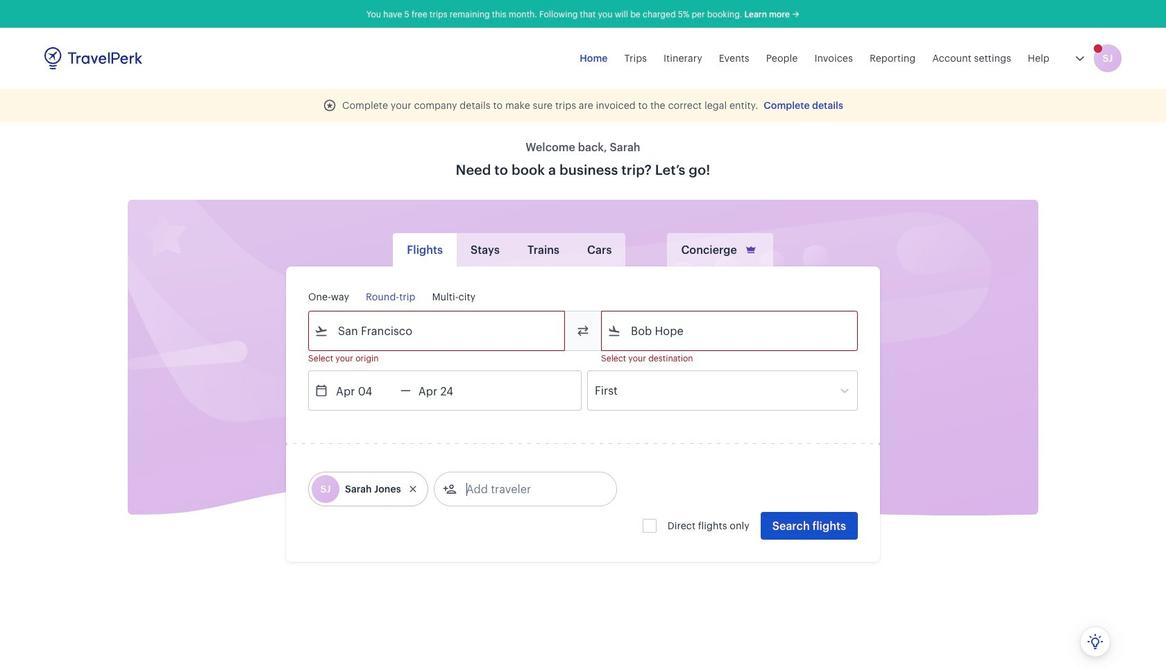Task type: locate. For each thing, give the bounding box(es) containing it.
To search field
[[621, 320, 839, 342]]

Return text field
[[411, 371, 483, 410]]

From search field
[[328, 320, 546, 342]]



Task type: vqa. For each thing, say whether or not it's contained in the screenshot.
'Depart' text box
yes



Task type: describe. For each thing, give the bounding box(es) containing it.
Add traveler search field
[[457, 478, 601, 501]]

Depart text field
[[328, 371, 401, 410]]



